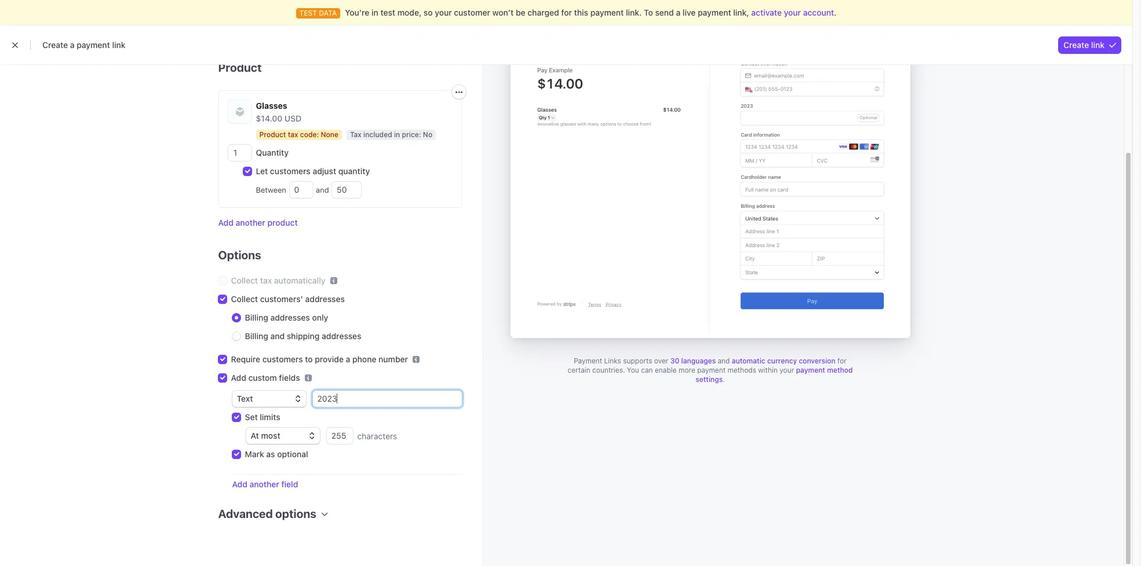 Task type: vqa. For each thing, say whether or not it's contained in the screenshot.
the bottommost in
yes



Task type: describe. For each thing, give the bounding box(es) containing it.
charged
[[528, 8, 559, 17]]

customer
[[454, 8, 490, 17]]

shipping
[[287, 332, 320, 341]]

options
[[218, 249, 261, 262]]

only
[[312, 313, 328, 323]]

you're in test mode, so your customer won't be charged for this payment link. to send a live payment link, activate your account .
[[345, 8, 837, 17]]

can
[[641, 366, 653, 375]]

won't
[[493, 8, 514, 17]]

currency
[[767, 357, 797, 366]]

add for add custom fields
[[231, 373, 246, 383]]

tax for collect
[[260, 276, 272, 286]]

0 vertical spatial in
[[372, 8, 378, 17]]

test
[[381, 8, 395, 17]]

30 languages link
[[671, 357, 716, 366]]

quantity
[[256, 148, 289, 158]]

1 vertical spatial in
[[394, 130, 400, 139]]

enable
[[655, 366, 677, 375]]

set limits
[[245, 413, 280, 423]]

set
[[245, 413, 258, 423]]

billing for billing addresses only
[[245, 313, 268, 323]]

Minimum adjustable quantity number field
[[290, 182, 313, 198]]

2 vertical spatial addresses
[[322, 332, 361, 341]]

payment method settings
[[696, 366, 853, 384]]

link,
[[734, 8, 749, 17]]

payment method settings link
[[696, 366, 853, 384]]

customers for let
[[270, 166, 311, 176]]

live
[[683, 8, 696, 17]]

usd
[[285, 114, 302, 123]]

add another product
[[218, 218, 298, 228]]

Label name text field
[[313, 391, 462, 408]]

limits
[[260, 413, 280, 423]]

collect tax automatically
[[231, 276, 326, 286]]

price:
[[402, 130, 421, 139]]

payment links supports over 30 languages and automatic currency conversion
[[574, 357, 836, 366]]

supports
[[623, 357, 652, 366]]

collect for collect customers' addresses
[[231, 295, 258, 304]]

account
[[803, 8, 834, 17]]

svg image
[[455, 89, 462, 96]]

1 horizontal spatial and
[[314, 186, 331, 195]]

let customers adjust quantity
[[256, 166, 370, 176]]

settings
[[696, 376, 723, 384]]

custom
[[248, 373, 277, 383]]

so
[[424, 8, 433, 17]]

mode,
[[398, 8, 422, 17]]

create a payment link
[[42, 40, 126, 50]]

fields
[[279, 373, 300, 383]]

glasses
[[256, 101, 287, 111]]

advanced
[[218, 508, 273, 521]]

2 horizontal spatial and
[[718, 357, 730, 366]]

collect customers' addresses
[[231, 295, 345, 304]]

billing and shipping addresses
[[245, 332, 361, 341]]

tab panel containing product
[[209, 49, 466, 539]]

$14.00
[[256, 114, 282, 123]]

Character limits number field
[[327, 428, 353, 445]]

let
[[256, 166, 268, 176]]

conversion
[[799, 357, 836, 366]]

another for field
[[250, 480, 279, 490]]

tax
[[350, 130, 362, 139]]

30
[[671, 357, 680, 366]]

product for product
[[218, 61, 262, 74]]

2 horizontal spatial a
[[676, 8, 681, 17]]

none
[[321, 130, 338, 139]]

mark
[[245, 450, 264, 460]]

you're
[[345, 8, 370, 17]]

quantity
[[338, 166, 370, 176]]

0 horizontal spatial a
[[70, 40, 75, 50]]

your right activate
[[784, 8, 801, 17]]

links
[[604, 357, 621, 366]]

within
[[758, 366, 778, 375]]

field
[[281, 480, 298, 490]]

payment inside for certain countries. you can enable more payment methods within your
[[698, 366, 726, 375]]

link.
[[626, 8, 642, 17]]

product tax code: none
[[259, 130, 338, 139]]

tax included in price: no
[[350, 130, 433, 139]]

activate
[[752, 8, 782, 17]]

1 vertical spatial addresses
[[270, 313, 310, 323]]

countries.
[[593, 366, 625, 375]]

add another field button
[[232, 479, 298, 491]]

your inside for certain countries. you can enable more payment methods within your
[[780, 366, 794, 375]]

be
[[516, 8, 526, 17]]

provide
[[315, 355, 344, 365]]

link inside button
[[1092, 40, 1105, 50]]

create for create link
[[1064, 40, 1089, 50]]

billing addresses only
[[245, 313, 328, 323]]



Task type: locate. For each thing, give the bounding box(es) containing it.
another left product
[[236, 218, 265, 228]]

product up glasses
[[218, 61, 262, 74]]

advanced options button
[[214, 500, 328, 523]]

in left test
[[372, 8, 378, 17]]

advanced options
[[218, 508, 316, 521]]

addresses up provide at the bottom of the page
[[322, 332, 361, 341]]

to
[[305, 355, 313, 365]]

0 vertical spatial addresses
[[305, 295, 345, 304]]

1 vertical spatial collect
[[231, 295, 258, 304]]

customers for require
[[262, 355, 303, 365]]

collect left 'customers'' at bottom
[[231, 295, 258, 304]]

billing up require
[[245, 332, 268, 341]]

2 create from the left
[[1064, 40, 1089, 50]]

0 vertical spatial .
[[834, 8, 837, 17]]

2 link from the left
[[1092, 40, 1105, 50]]

2 vertical spatial a
[[346, 355, 350, 365]]

and down adjust
[[314, 186, 331, 195]]

1 vertical spatial for
[[838, 357, 847, 366]]

0 horizontal spatial .
[[723, 376, 725, 384]]

your right the so
[[435, 8, 452, 17]]

1 horizontal spatial .
[[834, 8, 837, 17]]

your
[[435, 8, 452, 17], [784, 8, 801, 17], [780, 366, 794, 375]]

for
[[561, 8, 572, 17], [838, 357, 847, 366]]

tax down usd in the top of the page
[[288, 130, 298, 139]]

create inside button
[[1064, 40, 1089, 50]]

add another field
[[232, 480, 298, 490]]

tab panel
[[209, 49, 466, 539]]

add up advanced on the bottom left
[[232, 480, 248, 490]]

2 vertical spatial add
[[232, 480, 248, 490]]

Maximum adjustable quantity number field
[[332, 182, 361, 198]]

methods
[[728, 366, 756, 375]]

payment
[[591, 8, 624, 17], [698, 8, 731, 17], [77, 40, 110, 50], [698, 366, 726, 375], [796, 366, 825, 375]]

payment
[[574, 357, 602, 366]]

0 vertical spatial for
[[561, 8, 572, 17]]

1 horizontal spatial create
[[1064, 40, 1089, 50]]

0 vertical spatial product
[[218, 61, 262, 74]]

customers up 'minimum adjustable quantity' number field
[[270, 166, 311, 176]]

1 vertical spatial a
[[70, 40, 75, 50]]

0 horizontal spatial link
[[112, 40, 126, 50]]

Quantity number field
[[228, 145, 251, 161]]

1 vertical spatial add
[[231, 373, 246, 383]]

activate your account link
[[752, 8, 834, 17]]

optional
[[277, 450, 308, 460]]

0 horizontal spatial create
[[42, 40, 68, 50]]

1 horizontal spatial link
[[1092, 40, 1105, 50]]

for inside for certain countries. you can enable more payment methods within your
[[838, 357, 847, 366]]

options
[[275, 508, 316, 521]]

0 vertical spatial add
[[218, 218, 234, 228]]

1 vertical spatial .
[[723, 376, 725, 384]]

1 vertical spatial tax
[[260, 276, 272, 286]]

adjust
[[313, 166, 336, 176]]

payment inside the payment method settings
[[796, 366, 825, 375]]

tax up 'customers'' at bottom
[[260, 276, 272, 286]]

2 vertical spatial and
[[718, 357, 730, 366]]

and
[[314, 186, 331, 195], [270, 332, 285, 341], [718, 357, 730, 366]]

add
[[218, 218, 234, 228], [231, 373, 246, 383], [232, 480, 248, 490]]

languages
[[681, 357, 716, 366]]

1 vertical spatial another
[[250, 480, 279, 490]]

create
[[42, 40, 68, 50], [1064, 40, 1089, 50]]

create for create a payment link
[[42, 40, 68, 50]]

between
[[256, 186, 288, 195]]

number
[[379, 355, 408, 365]]

characters
[[357, 432, 397, 441]]

require customers to provide a phone number
[[231, 355, 408, 365]]

1 horizontal spatial tax
[[288, 130, 298, 139]]

0 vertical spatial another
[[236, 218, 265, 228]]

over
[[654, 357, 669, 366]]

1 horizontal spatial in
[[394, 130, 400, 139]]

add another product button
[[218, 217, 298, 229]]

0 vertical spatial tax
[[288, 130, 298, 139]]

product
[[268, 218, 298, 228]]

1 link from the left
[[112, 40, 126, 50]]

another left field
[[250, 480, 279, 490]]

for certain countries. you can enable more payment methods within your
[[568, 357, 847, 375]]

1 vertical spatial product
[[259, 130, 286, 139]]

in left price:
[[394, 130, 400, 139]]

automatically
[[274, 276, 326, 286]]

as
[[266, 450, 275, 460]]

to
[[644, 8, 653, 17]]

customers
[[270, 166, 311, 176], [262, 355, 303, 365]]

another inside the add another field button
[[250, 480, 279, 490]]

send
[[655, 8, 674, 17]]

0 horizontal spatial and
[[270, 332, 285, 341]]

automatic currency conversion link
[[732, 357, 836, 366]]

product
[[218, 61, 262, 74], [259, 130, 286, 139]]

another
[[236, 218, 265, 228], [250, 480, 279, 490]]

0 horizontal spatial in
[[372, 8, 378, 17]]

and up methods at the right bottom
[[718, 357, 730, 366]]

for left this
[[561, 8, 572, 17]]

addresses
[[305, 295, 345, 304], [270, 313, 310, 323], [322, 332, 361, 341]]

0 vertical spatial collect
[[231, 276, 258, 286]]

1 vertical spatial billing
[[245, 332, 268, 341]]

glasses $14.00 usd
[[256, 101, 302, 123]]

phone
[[352, 355, 377, 365]]

create link button
[[1059, 37, 1121, 53]]

billing down 'customers'' at bottom
[[245, 313, 268, 323]]

addresses up only
[[305, 295, 345, 304]]

1 horizontal spatial a
[[346, 355, 350, 365]]

0 vertical spatial customers
[[270, 166, 311, 176]]

add up "options"
[[218, 218, 234, 228]]

collect down "options"
[[231, 276, 258, 286]]

addresses down collect customers' addresses
[[270, 313, 310, 323]]

your down automatic currency conversion link
[[780, 366, 794, 375]]

product for product tax code: none
[[259, 130, 286, 139]]

create link
[[1064, 40, 1105, 50]]

for up method
[[838, 357, 847, 366]]

add custom fields
[[231, 373, 300, 383]]

more
[[679, 366, 696, 375]]

billing for billing and shipping addresses
[[245, 332, 268, 341]]

you
[[627, 366, 639, 375]]

1 vertical spatial and
[[270, 332, 285, 341]]

2 billing from the top
[[245, 332, 268, 341]]

another for product
[[236, 218, 265, 228]]

0 horizontal spatial tax
[[260, 276, 272, 286]]

and down billing addresses only
[[270, 332, 285, 341]]

1 collect from the top
[[231, 276, 258, 286]]

require
[[231, 355, 260, 365]]

0 vertical spatial billing
[[245, 313, 268, 323]]

1 create from the left
[[42, 40, 68, 50]]

2 collect from the top
[[231, 295, 258, 304]]

0 vertical spatial a
[[676, 8, 681, 17]]

mark as optional
[[245, 450, 308, 460]]

certain
[[568, 366, 591, 375]]

code:
[[300, 130, 319, 139]]

1 horizontal spatial for
[[838, 357, 847, 366]]

1 billing from the top
[[245, 313, 268, 323]]

method
[[827, 366, 853, 375]]

.
[[834, 8, 837, 17], [723, 376, 725, 384]]

0 horizontal spatial for
[[561, 8, 572, 17]]

customers up fields
[[262, 355, 303, 365]]

tax for product
[[288, 130, 298, 139]]

1 vertical spatial customers
[[262, 355, 303, 365]]

product down $14.00 at the top left of page
[[259, 130, 286, 139]]

in
[[372, 8, 378, 17], [394, 130, 400, 139]]

link
[[112, 40, 126, 50], [1092, 40, 1105, 50]]

a
[[676, 8, 681, 17], [70, 40, 75, 50], [346, 355, 350, 365]]

this
[[574, 8, 588, 17]]

another inside add another product button
[[236, 218, 265, 228]]

0 vertical spatial and
[[314, 186, 331, 195]]

automatic
[[732, 357, 766, 366]]

add down require
[[231, 373, 246, 383]]

add for add another product
[[218, 218, 234, 228]]

add for add another field
[[232, 480, 248, 490]]

billing
[[245, 313, 268, 323], [245, 332, 268, 341]]

collect for collect tax automatically
[[231, 276, 258, 286]]

customers'
[[260, 295, 303, 304]]

included
[[363, 130, 392, 139]]

no
[[423, 130, 433, 139]]



